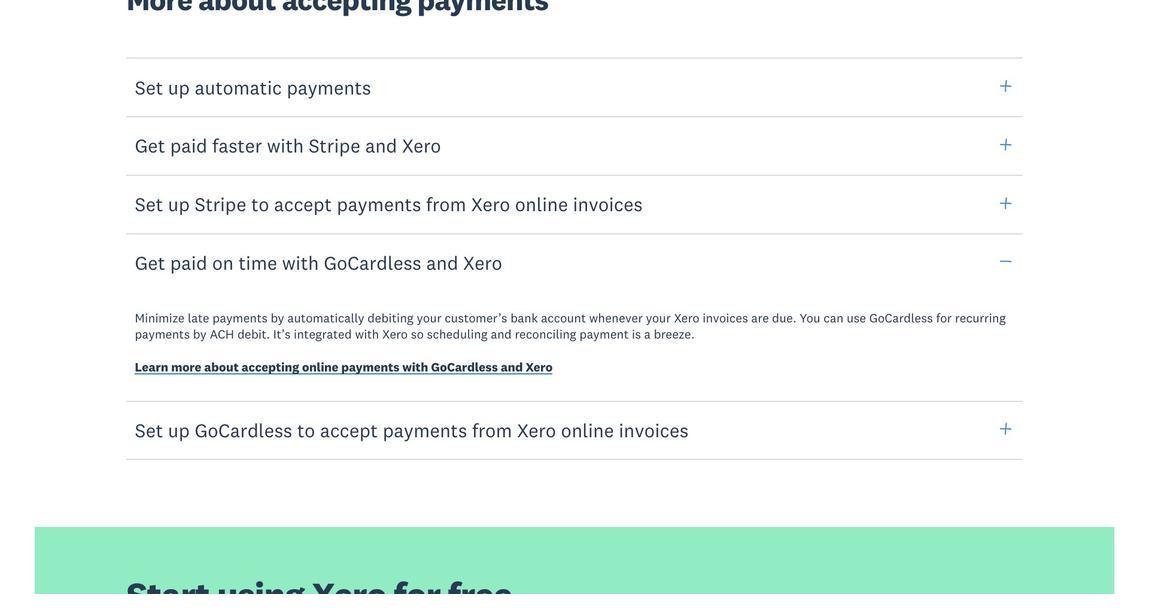 Task type: locate. For each thing, give the bounding box(es) containing it.
set
[[135, 75, 163, 99], [135, 192, 163, 216], [135, 418, 163, 442]]

2 paid from the top
[[170, 251, 207, 275]]

invoices
[[573, 192, 643, 216], [703, 310, 749, 326], [619, 418, 689, 442]]

get inside dropdown button
[[135, 134, 165, 158]]

2 vertical spatial set
[[135, 418, 163, 442]]

1 vertical spatial paid
[[170, 251, 207, 275]]

1 vertical spatial accept
[[320, 418, 378, 442]]

and
[[365, 134, 397, 158], [426, 251, 459, 275], [491, 326, 512, 343], [501, 359, 523, 376]]

are
[[752, 310, 769, 326]]

by up it's
[[271, 310, 284, 326]]

0 vertical spatial paid
[[170, 134, 207, 158]]

paid inside dropdown button
[[170, 134, 207, 158]]

automatic
[[195, 75, 282, 99]]

xero inside set up gocardless to accept payments from xero online invoices dropdown button
[[517, 418, 556, 442]]

2 up from the top
[[168, 192, 190, 216]]

minimize late payments by automatically debiting your customer's bank account whenever your xero invoices are due. you can use gocardless for recurring payments by ach debit. it's integrated with xero so scheduling and reconciling payment is a breeze.
[[135, 310, 1006, 343]]

to
[[251, 192, 269, 216], [297, 418, 315, 442]]

paid inside dropdown button
[[170, 251, 207, 275]]

invoices for set up gocardless to accept payments from xero online invoices
[[619, 418, 689, 442]]

set up gocardless to accept payments from xero online invoices button
[[126, 400, 1023, 461]]

0 horizontal spatial by
[[193, 326, 207, 343]]

1 vertical spatial get
[[135, 251, 165, 275]]

2 set from the top
[[135, 192, 163, 216]]

0 vertical spatial get
[[135, 134, 165, 158]]

get for get paid faster with stripe and xero
[[135, 134, 165, 158]]

0 vertical spatial from
[[426, 192, 467, 216]]

invoices inside set up gocardless to accept payments from xero online invoices dropdown button
[[619, 418, 689, 442]]

gocardless inside minimize late payments by automatically debiting your customer's bank account whenever your xero invoices are due. you can use gocardless for recurring payments by ach debit. it's integrated with xero so scheduling and reconciling payment is a breeze.
[[870, 310, 933, 326]]

scheduling
[[427, 326, 488, 343]]

xero
[[402, 134, 441, 158], [471, 192, 510, 216], [463, 251, 502, 275], [674, 310, 700, 326], [382, 326, 408, 343], [526, 359, 553, 376], [517, 418, 556, 442]]

1 horizontal spatial stripe
[[309, 134, 361, 158]]

0 horizontal spatial to
[[251, 192, 269, 216]]

1 up from the top
[[168, 75, 190, 99]]

stripe
[[309, 134, 361, 158], [195, 192, 246, 216]]

invoices inside the set up stripe to accept payments from xero online invoices dropdown button
[[573, 192, 643, 216]]

up for stripe
[[168, 192, 190, 216]]

1 vertical spatial online
[[302, 359, 339, 376]]

invoices for set up stripe to accept payments from xero online invoices
[[573, 192, 643, 216]]

recurring
[[955, 310, 1006, 326]]

3 set from the top
[[135, 418, 163, 442]]

up for gocardless
[[168, 418, 190, 442]]

3 up from the top
[[168, 418, 190, 442]]

xero inside get paid on time with gocardless and xero dropdown button
[[463, 251, 502, 275]]

1 horizontal spatial to
[[297, 418, 315, 442]]

0 vertical spatial set
[[135, 75, 163, 99]]

gocardless
[[324, 251, 422, 275], [870, 310, 933, 326], [431, 359, 498, 376], [195, 418, 292, 442]]

0 vertical spatial to
[[251, 192, 269, 216]]

set up stripe to accept payments from xero online invoices button
[[126, 174, 1023, 235]]

0 horizontal spatial from
[[426, 192, 467, 216]]

online
[[515, 192, 568, 216], [302, 359, 339, 376], [561, 418, 614, 442]]

1 horizontal spatial by
[[271, 310, 284, 326]]

whenever
[[589, 310, 643, 326]]

1 your from the left
[[417, 310, 442, 326]]

your
[[417, 310, 442, 326], [646, 310, 671, 326]]

to inside set up gocardless to accept payments from xero online invoices dropdown button
[[297, 418, 315, 442]]

xero inside get paid faster with stripe and xero dropdown button
[[402, 134, 441, 158]]

paid
[[170, 134, 207, 158], [170, 251, 207, 275]]

2 vertical spatial invoices
[[619, 418, 689, 442]]

xero inside learn more about accepting online payments with gocardless and xero link
[[526, 359, 553, 376]]

0 vertical spatial up
[[168, 75, 190, 99]]

1 horizontal spatial your
[[646, 310, 671, 326]]

from
[[426, 192, 467, 216], [472, 418, 513, 442]]

2 get from the top
[[135, 251, 165, 275]]

with down debiting
[[355, 326, 379, 343]]

paid for on
[[170, 251, 207, 275]]

get
[[135, 134, 165, 158], [135, 251, 165, 275]]

online for set up gocardless to accept payments from xero online invoices
[[561, 418, 614, 442]]

0 vertical spatial online
[[515, 192, 568, 216]]

set up automatic payments
[[135, 75, 371, 99]]

with inside minimize late payments by automatically debiting your customer's bank account whenever your xero invoices are due. you can use gocardless for recurring payments by ach debit. it's integrated with xero so scheduling and reconciling payment is a breeze.
[[355, 326, 379, 343]]

1 vertical spatial up
[[168, 192, 190, 216]]

0 vertical spatial invoices
[[573, 192, 643, 216]]

use
[[847, 310, 867, 326]]

with right faster
[[267, 134, 304, 158]]

by down late
[[193, 326, 207, 343]]

paid left the on
[[170, 251, 207, 275]]

1 vertical spatial invoices
[[703, 310, 749, 326]]

by
[[271, 310, 284, 326], [193, 326, 207, 343]]

1 vertical spatial set
[[135, 192, 163, 216]]

accept
[[274, 192, 332, 216], [320, 418, 378, 442]]

and inside get paid on time with gocardless and xero dropdown button
[[426, 251, 459, 275]]

1 vertical spatial from
[[472, 418, 513, 442]]

1 horizontal spatial from
[[472, 418, 513, 442]]

your up a
[[646, 310, 671, 326]]

with down so
[[403, 359, 428, 376]]

set for set up automatic payments
[[135, 75, 163, 99]]

1 get from the top
[[135, 134, 165, 158]]

accepting
[[242, 359, 299, 376]]

get paid on time with gocardless and xero
[[135, 251, 502, 275]]

accept inside the set up stripe to accept payments from xero online invoices dropdown button
[[274, 192, 332, 216]]

account
[[541, 310, 586, 326]]

your up so
[[417, 310, 442, 326]]

2 vertical spatial up
[[168, 418, 190, 442]]

integrated
[[294, 326, 352, 343]]

up for automatic
[[168, 75, 190, 99]]

get inside dropdown button
[[135, 251, 165, 275]]

paid for faster
[[170, 134, 207, 158]]

late
[[188, 310, 209, 326]]

to for gocardless
[[297, 418, 315, 442]]

gocardless inside dropdown button
[[195, 418, 292, 442]]

learn
[[135, 359, 168, 376]]

online inside get paid on time with gocardless and xero element
[[302, 359, 339, 376]]

2 vertical spatial online
[[561, 418, 614, 442]]

0 vertical spatial accept
[[274, 192, 332, 216]]

paid left faster
[[170, 134, 207, 158]]

payments
[[287, 75, 371, 99], [337, 192, 421, 216], [213, 310, 268, 326], [135, 326, 190, 343], [341, 359, 400, 376], [383, 418, 467, 442]]

1 paid from the top
[[170, 134, 207, 158]]

set up automatic payments button
[[126, 57, 1023, 117]]

with right time at top left
[[282, 251, 319, 275]]

1 vertical spatial stripe
[[195, 192, 246, 216]]

ach
[[210, 326, 234, 343]]

due.
[[772, 310, 797, 326]]

1 vertical spatial to
[[297, 418, 315, 442]]

accept inside set up gocardless to accept payments from xero online invoices dropdown button
[[320, 418, 378, 442]]

up
[[168, 75, 190, 99], [168, 192, 190, 216], [168, 418, 190, 442]]

1 set from the top
[[135, 75, 163, 99]]

0 vertical spatial by
[[271, 310, 284, 326]]

with
[[267, 134, 304, 158], [282, 251, 319, 275], [355, 326, 379, 343], [403, 359, 428, 376]]

0 horizontal spatial your
[[417, 310, 442, 326]]

set up gocardless to accept payments from xero online invoices
[[135, 418, 689, 442]]

to inside the set up stripe to accept payments from xero online invoices dropdown button
[[251, 192, 269, 216]]

automatically
[[288, 310, 365, 326]]



Task type: vqa. For each thing, say whether or not it's contained in the screenshot.
PAYMENT
yes



Task type: describe. For each thing, give the bounding box(es) containing it.
set up stripe to accept payments from xero online invoices
[[135, 192, 643, 216]]

can
[[824, 310, 844, 326]]

and inside get paid faster with stripe and xero dropdown button
[[365, 134, 397, 158]]

gocardless inside dropdown button
[[324, 251, 422, 275]]

so
[[411, 326, 424, 343]]

1 vertical spatial by
[[193, 326, 207, 343]]

accept for stripe
[[274, 192, 332, 216]]

get paid on time with gocardless and xero element
[[115, 293, 1035, 402]]

0 vertical spatial stripe
[[309, 134, 361, 158]]

debiting
[[368, 310, 414, 326]]

with inside dropdown button
[[267, 134, 304, 158]]

xero inside the set up stripe to accept payments from xero online invoices dropdown button
[[471, 192, 510, 216]]

about
[[204, 359, 239, 376]]

more
[[171, 359, 202, 376]]

debit.
[[237, 326, 270, 343]]

2 your from the left
[[646, 310, 671, 326]]

minimize
[[135, 310, 185, 326]]

you
[[800, 310, 821, 326]]

to for stripe
[[251, 192, 269, 216]]

a
[[644, 326, 651, 343]]

customer's
[[445, 310, 508, 326]]

bank
[[511, 310, 538, 326]]

set for set up gocardless to accept payments from xero online invoices
[[135, 418, 163, 442]]

faster
[[212, 134, 262, 158]]

get paid on time with gocardless and xero button
[[126, 233, 1023, 293]]

accept for gocardless
[[320, 418, 378, 442]]

set for set up stripe to accept payments from xero online invoices
[[135, 192, 163, 216]]

invoices inside minimize late payments by automatically debiting your customer's bank account whenever your xero invoices are due. you can use gocardless for recurring payments by ach debit. it's integrated with xero so scheduling and reconciling payment is a breeze.
[[703, 310, 749, 326]]

and inside learn more about accepting online payments with gocardless and xero link
[[501, 359, 523, 376]]

for
[[937, 310, 952, 326]]

time
[[239, 251, 277, 275]]

with inside dropdown button
[[282, 251, 319, 275]]

from for set up stripe to accept payments from xero online invoices
[[426, 192, 467, 216]]

get paid faster with stripe and xero
[[135, 134, 441, 158]]

0 horizontal spatial stripe
[[195, 192, 246, 216]]

reconciling
[[515, 326, 577, 343]]

on
[[212, 251, 234, 275]]

payment
[[580, 326, 629, 343]]

online for set up stripe to accept payments from xero online invoices
[[515, 192, 568, 216]]

breeze.
[[654, 326, 695, 343]]

is
[[632, 326, 641, 343]]

it's
[[273, 326, 291, 343]]

learn more about accepting online payments with gocardless and xero
[[135, 359, 553, 376]]

and inside minimize late payments by automatically debiting your customer's bank account whenever your xero invoices are due. you can use gocardless for recurring payments by ach debit. it's integrated with xero so scheduling and reconciling payment is a breeze.
[[491, 326, 512, 343]]

get for get paid on time with gocardless and xero
[[135, 251, 165, 275]]

learn more about accepting online payments with gocardless and xero link
[[135, 359, 553, 378]]

from for set up gocardless to accept payments from xero online invoices
[[472, 418, 513, 442]]

get paid faster with stripe and xero button
[[126, 116, 1023, 176]]



